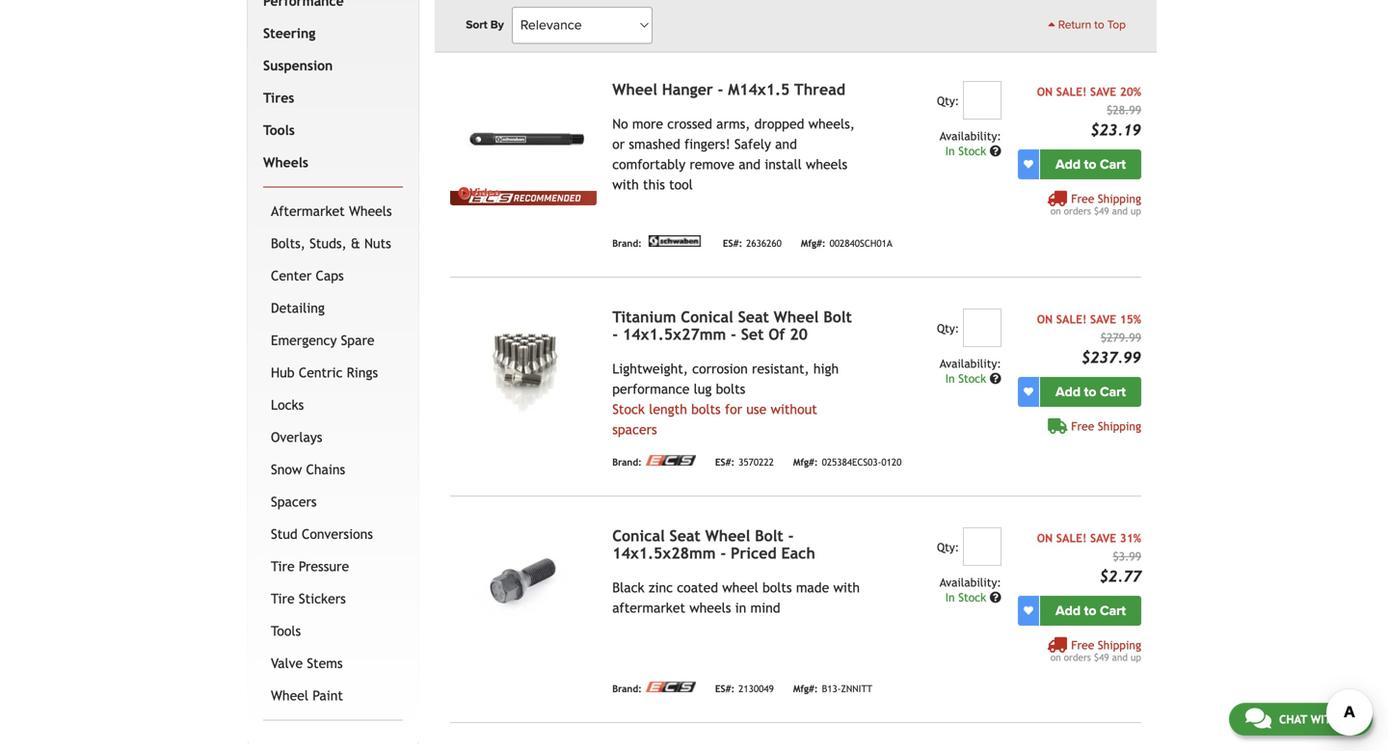 Task type: vqa. For each thing, say whether or not it's contained in the screenshot.
002840Sch01A
yes



Task type: describe. For each thing, give the bounding box(es) containing it.
on for $237.99
[[1038, 312, 1053, 326]]

tire pressure
[[271, 559, 349, 574]]

spacers
[[613, 422, 658, 437]]

for
[[725, 401, 743, 417]]

snow
[[271, 462, 302, 477]]

$2.77
[[1100, 567, 1142, 585]]

znnitt
[[841, 683, 873, 694]]

in
[[736, 600, 747, 616]]

wheels inside black zinc coated wheel bolts made with aftermarket wheels in mind
[[690, 600, 732, 616]]

locks
[[271, 397, 304, 413]]

save for $23.19
[[1091, 85, 1117, 98]]

save for $2.77
[[1091, 531, 1117, 545]]

emergency spare
[[271, 333, 375, 348]]

1 vertical spatial bolts
[[692, 401, 721, 417]]

question circle image for $23.19
[[990, 145, 1002, 157]]

black zinc coated wheel bolts made with aftermarket wheels in mind
[[613, 580, 860, 616]]

chat
[[1280, 713, 1308, 726]]

20
[[790, 325, 808, 343]]

wheel paint
[[271, 688, 343, 703]]

on for $2.77
[[1051, 652, 1062, 663]]

aftermarket wheels
[[271, 203, 392, 219]]

fingers!
[[685, 136, 731, 152]]

wheel hanger - m14x1.5 thread link
[[613, 80, 846, 98]]

wheel hanger - m14x1.5 thread
[[613, 80, 846, 98]]

stock for conical seat wheel bolt - 14x1.5x28mm - priced each
[[959, 591, 987, 604]]

center caps link
[[267, 260, 400, 292]]

question circle image
[[990, 592, 1002, 603]]

more
[[633, 116, 664, 131]]

to for $23.19
[[1085, 156, 1097, 172]]

bolts, studs, & nuts
[[271, 236, 391, 251]]

overlays link
[[267, 421, 400, 454]]

top
[[1108, 18, 1127, 32]]

use
[[747, 401, 767, 417]]

conical inside conical seat wheel bolt - 14x1.5x28mm - priced each
[[613, 527, 665, 545]]

mind
[[751, 600, 781, 616]]

shipping for $23.19
[[1099, 192, 1142, 205]]

valve
[[271, 656, 303, 671]]

2636260
[[747, 238, 782, 249]]

add to wish list image for $2.77
[[1024, 606, 1034, 616]]

wheels subcategories element
[[263, 186, 403, 721]]

2 horizontal spatial with
[[1311, 713, 1340, 726]]

to for $237.99
[[1085, 384, 1097, 400]]

dropped
[[755, 116, 805, 131]]

spacers
[[271, 494, 317, 510]]

add to cart for $23.19
[[1056, 156, 1127, 172]]

set
[[741, 325, 764, 343]]

add for $23.19
[[1056, 156, 1081, 172]]

mfg#: 025384ecs03-0120
[[794, 457, 902, 468]]

on for $2.77
[[1038, 531, 1053, 545]]

on for $23.19
[[1038, 85, 1053, 98]]

stud conversions link
[[267, 518, 400, 551]]

$23.19
[[1091, 121, 1142, 139]]

orders for $2.77
[[1065, 652, 1092, 663]]

hanger
[[662, 80, 714, 98]]

return to top
[[1056, 18, 1127, 32]]

mfg#: for each
[[794, 683, 819, 694]]

by
[[491, 18, 504, 32]]

crossed
[[668, 116, 713, 131]]

priced
[[731, 544, 777, 562]]

resistant,
[[752, 361, 810, 376]]

centric
[[299, 365, 343, 380]]

$49 for $2.77
[[1095, 652, 1110, 663]]

sort
[[466, 18, 488, 32]]

in for conical seat wheel bolt - 14x1.5x28mm - priced each
[[946, 591, 955, 604]]

steering link
[[259, 17, 400, 49]]

comfortably
[[613, 157, 686, 172]]

add to cart for $2.77
[[1056, 603, 1127, 619]]

brand: for titanium
[[613, 457, 642, 468]]

- right hanger
[[718, 80, 724, 98]]

free shipping
[[1072, 419, 1142, 433]]

performance
[[613, 381, 690, 397]]

wheel down the valve
[[271, 688, 309, 703]]

center
[[271, 268, 312, 283]]

es#: for priced
[[716, 683, 735, 694]]

emergency
[[271, 333, 337, 348]]

suspension link
[[259, 49, 400, 82]]

question circle image for $237.99
[[990, 373, 1002, 384]]

hub
[[271, 365, 295, 380]]

wheels inside no more crossed arms, dropped wheels, or smashed fingers! safely and comfortably remove and install wheels with this tool
[[806, 157, 848, 172]]

0 vertical spatial es#:
[[723, 238, 743, 249]]

stems
[[307, 656, 343, 671]]

zinc
[[649, 580, 673, 595]]

0 vertical spatial mfg#:
[[801, 238, 826, 249]]

orders for $23.19
[[1065, 205, 1092, 216]]

2 shipping from the top
[[1099, 419, 1142, 433]]

schwaben - corporate logo image
[[646, 235, 704, 247]]

mfg#: b13-znnitt
[[794, 683, 873, 694]]

31%
[[1121, 531, 1142, 545]]

studs,
[[310, 236, 347, 251]]

to inside 'link'
[[1095, 18, 1105, 32]]

up for $23.19
[[1131, 205, 1142, 216]]

aftermarket
[[613, 600, 686, 616]]

free shipping on orders $49 and up for $23.19
[[1051, 192, 1142, 216]]

rings
[[347, 365, 378, 380]]

availability: for $23.19
[[940, 129, 1002, 143]]

sale! for $237.99
[[1057, 312, 1087, 326]]

wheel
[[723, 580, 759, 595]]

availability: for $237.99
[[940, 357, 1002, 370]]

tires link
[[259, 82, 400, 114]]

add to cart button for $2.77
[[1041, 596, 1142, 626]]

conical seat wheel bolt - 14x1.5x28mm - priced each link
[[613, 527, 816, 562]]

wheels,
[[809, 116, 855, 131]]

spacers link
[[267, 486, 400, 518]]

black
[[613, 580, 645, 595]]

center caps
[[271, 268, 344, 283]]

in for wheel hanger - m14x1.5 thread
[[946, 144, 955, 157]]

aftermarket
[[271, 203, 345, 219]]

wheels link
[[259, 146, 400, 179]]

add to cart for $237.99
[[1056, 384, 1127, 400]]

on sale!                         save 31% $3.99 $2.77
[[1038, 531, 1142, 585]]

- left priced
[[721, 544, 726, 562]]

nuts
[[365, 236, 391, 251]]

tools for bottommost the tools link
[[271, 623, 301, 639]]

install
[[765, 157, 802, 172]]

wheels inside wheels link
[[263, 155, 309, 170]]

in stock for $23.19
[[946, 144, 990, 157]]

corrosion
[[693, 361, 748, 376]]

smashed
[[629, 136, 681, 152]]

overlays
[[271, 430, 323, 445]]

add to wish list image for $237.99
[[1024, 387, 1034, 397]]

apr - corporate logo image
[[646, 2, 732, 19]]

chat with us link
[[1230, 703, 1374, 736]]

qty: for titanium conical seat wheel bolt - 14x1.5x27mm - set of 20
[[938, 321, 960, 335]]

save for $237.99
[[1091, 312, 1117, 326]]

spare
[[341, 333, 375, 348]]

conical inside 'titanium conical seat wheel bolt - 14x1.5x27mm - set of 20'
[[681, 308, 734, 326]]

in stock for $2.77
[[946, 591, 990, 604]]



Task type: locate. For each thing, give the bounding box(es) containing it.
free down $23.19
[[1072, 192, 1095, 205]]

bolt up wheel at the bottom of the page
[[755, 527, 784, 545]]

1 vertical spatial bolt
[[755, 527, 784, 545]]

2 qty: from the top
[[938, 321, 960, 335]]

0 vertical spatial free
[[1072, 192, 1095, 205]]

2 up from the top
[[1131, 652, 1142, 663]]

es#: 2636260
[[723, 238, 782, 249]]

chains
[[306, 462, 346, 477]]

- up lightweight,
[[613, 325, 618, 343]]

1 vertical spatial with
[[834, 580, 860, 595]]

1 vertical spatial tire
[[271, 591, 295, 607]]

1 vertical spatial add to wish list image
[[1024, 606, 1034, 616]]

to for $2.77
[[1085, 603, 1097, 619]]

1 vertical spatial es#:
[[716, 457, 735, 468]]

stud
[[271, 526, 298, 542]]

1 vertical spatial $49
[[1095, 652, 1110, 663]]

1 question circle image from the top
[[990, 145, 1002, 157]]

0 vertical spatial in
[[946, 144, 955, 157]]

on inside 'on sale!                         save 31% $3.99 $2.77'
[[1038, 531, 1053, 545]]

0 vertical spatial wheels
[[806, 157, 848, 172]]

m14x1.5
[[728, 80, 790, 98]]

lightweight, corrosion resistant, high performance lug bolts stock length bolts for use without spacers
[[613, 361, 839, 437]]

titanium
[[613, 308, 677, 326]]

2 $49 from the top
[[1095, 652, 1110, 663]]

ecs - corporate logo image down the spacers
[[646, 455, 696, 466]]

0 vertical spatial on
[[1038, 85, 1053, 98]]

tools up the valve
[[271, 623, 301, 639]]

b13-
[[822, 683, 841, 694]]

1 vertical spatial free
[[1072, 419, 1095, 433]]

seat up coated
[[670, 527, 701, 545]]

2 vertical spatial with
[[1311, 713, 1340, 726]]

1 vertical spatial tools link
[[267, 615, 400, 648]]

2 in from the top
[[946, 372, 955, 385]]

2 vertical spatial free
[[1072, 638, 1095, 652]]

with
[[613, 177, 639, 192], [834, 580, 860, 595], [1311, 713, 1340, 726]]

ecs - corporate logo image
[[646, 455, 696, 466], [646, 682, 696, 692]]

-
[[718, 80, 724, 98], [613, 325, 618, 343], [731, 325, 737, 343], [789, 527, 794, 545], [721, 544, 726, 562]]

0 horizontal spatial seat
[[670, 527, 701, 545]]

conversions
[[302, 526, 373, 542]]

1 vertical spatial on
[[1051, 652, 1062, 663]]

1 tire from the top
[[271, 559, 295, 574]]

sale! left 31%
[[1057, 531, 1087, 545]]

add to cart button down $23.19
[[1041, 149, 1142, 179]]

wheels down coated
[[690, 600, 732, 616]]

tire
[[271, 559, 295, 574], [271, 591, 295, 607]]

cart down the $2.77
[[1101, 603, 1127, 619]]

add down 'on sale!                         save 31% $3.99 $2.77'
[[1056, 603, 1081, 619]]

wheels down wheels, at the right of page
[[806, 157, 848, 172]]

1 vertical spatial sale!
[[1057, 312, 1087, 326]]

to down $23.19
[[1085, 156, 1097, 172]]

2 orders from the top
[[1065, 652, 1092, 663]]

add for $237.99
[[1056, 384, 1081, 400]]

tire pressure link
[[267, 551, 400, 583]]

on sale!                         save 20% $28.99 $23.19
[[1038, 85, 1142, 139]]

mfg#: left 025384ecs03-
[[794, 457, 819, 468]]

free for $2.77
[[1072, 638, 1095, 652]]

tire stickers link
[[267, 583, 400, 615]]

2 brand: from the top
[[613, 238, 642, 249]]

with inside black zinc coated wheel bolts made with aftermarket wheels in mind
[[834, 580, 860, 595]]

2 vertical spatial in
[[946, 591, 955, 604]]

1 vertical spatial qty:
[[938, 321, 960, 335]]

on
[[1051, 205, 1062, 216], [1051, 652, 1062, 663]]

add to wish list image
[[1024, 387, 1034, 397], [1024, 606, 1034, 616]]

sale! inside on sale!                         save 15% $279.99 $237.99
[[1057, 312, 1087, 326]]

2 vertical spatial add to cart
[[1056, 603, 1127, 619]]

wheel right set
[[774, 308, 819, 326]]

sale! up $237.99 at the right top
[[1057, 312, 1087, 326]]

1 vertical spatial add
[[1056, 384, 1081, 400]]

1 vertical spatial seat
[[670, 527, 701, 545]]

0 vertical spatial tools
[[263, 122, 295, 138]]

up for $2.77
[[1131, 652, 1142, 663]]

1 brand: from the top
[[613, 10, 642, 21]]

0 vertical spatial seat
[[738, 308, 770, 326]]

0 vertical spatial cart
[[1101, 156, 1127, 172]]

coated
[[677, 580, 719, 595]]

mfg#: left 002840sch01a
[[801, 238, 826, 249]]

with left the us
[[1311, 713, 1340, 726]]

to
[[1095, 18, 1105, 32], [1085, 156, 1097, 172], [1085, 384, 1097, 400], [1085, 603, 1097, 619]]

safely
[[735, 136, 772, 152]]

add to cart button for $237.99
[[1041, 377, 1142, 407]]

0 vertical spatial add
[[1056, 156, 1081, 172]]

add to cart down $23.19
[[1056, 156, 1127, 172]]

wheel up wheel at the bottom of the page
[[706, 527, 751, 545]]

0 vertical spatial add to cart
[[1056, 156, 1127, 172]]

without
[[771, 401, 818, 417]]

mfg#: left b13-
[[794, 683, 819, 694]]

0 horizontal spatial conical
[[613, 527, 665, 545]]

in stock
[[946, 144, 990, 157], [946, 372, 990, 385], [946, 591, 990, 604]]

wheels inside aftermarket wheels link
[[349, 203, 392, 219]]

conical left set
[[681, 308, 734, 326]]

3 availability: from the top
[[940, 576, 1002, 589]]

qty:
[[938, 94, 960, 107], [938, 321, 960, 335], [938, 540, 960, 554]]

and up install
[[776, 136, 798, 152]]

tire for tire stickers
[[271, 591, 295, 607]]

wheel inside 'titanium conical seat wheel bolt - 14x1.5x27mm - set of 20'
[[774, 308, 819, 326]]

2 vertical spatial shipping
[[1099, 638, 1142, 652]]

up down the $2.77
[[1131, 652, 1142, 663]]

1 vertical spatial up
[[1131, 652, 1142, 663]]

2 ecs - corporate logo image from the top
[[646, 682, 696, 692]]

0 vertical spatial free shipping on orders $49 and up
[[1051, 192, 1142, 216]]

1 qty: from the top
[[938, 94, 960, 107]]

bolts,
[[271, 236, 306, 251]]

2 add from the top
[[1056, 384, 1081, 400]]

and down safely in the right top of the page
[[739, 157, 761, 172]]

1 vertical spatial conical
[[613, 527, 665, 545]]

free shipping on orders $49 and up down $23.19
[[1051, 192, 1142, 216]]

2 vertical spatial save
[[1091, 531, 1117, 545]]

2 vertical spatial availability:
[[940, 576, 1002, 589]]

add to wish list image
[[1024, 159, 1034, 169]]

1 add from the top
[[1056, 156, 1081, 172]]

1 vertical spatial orders
[[1065, 652, 1092, 663]]

wheels up aftermarket
[[263, 155, 309, 170]]

emergency spare link
[[267, 324, 400, 357]]

2 on from the top
[[1038, 312, 1053, 326]]

wheels
[[806, 157, 848, 172], [690, 600, 732, 616]]

2 vertical spatial cart
[[1101, 603, 1127, 619]]

es#2636260 - 002840sch01a - wheel hanger - m14x1.5 thread - no more crossed arms, dropped wheels, or smashed fingers! safely and comfortably remove and install wheels with this tool - schwaben - audi bmw volkswagen mercedes benz porsche image
[[451, 81, 597, 191]]

on inside on sale!                         save 15% $279.99 $237.99
[[1038, 312, 1053, 326]]

return
[[1059, 18, 1092, 32]]

2 add to cart button from the top
[[1041, 377, 1142, 407]]

0 vertical spatial shipping
[[1099, 192, 1142, 205]]

arms,
[[717, 116, 751, 131]]

2 vertical spatial on
[[1038, 531, 1053, 545]]

save inside 'on sale!                         save 31% $3.99 $2.77'
[[1091, 531, 1117, 545]]

seat inside 'titanium conical seat wheel bolt - 14x1.5x27mm - set of 20'
[[738, 308, 770, 326]]

2 vertical spatial bolts
[[763, 580, 792, 595]]

availability: for $2.77
[[940, 576, 1002, 589]]

bolts, studs, & nuts link
[[267, 227, 400, 260]]

bolts up 'mind'
[[763, 580, 792, 595]]

14x1.5x28mm
[[613, 544, 716, 562]]

0 vertical spatial sale!
[[1057, 85, 1087, 98]]

2130049
[[739, 683, 774, 694]]

steering
[[263, 25, 316, 41]]

mfg#:
[[801, 238, 826, 249], [794, 457, 819, 468], [794, 683, 819, 694]]

brand: down aftermarket
[[613, 683, 642, 694]]

$49 for $23.19
[[1095, 205, 1110, 216]]

$49
[[1095, 205, 1110, 216], [1095, 652, 1110, 663]]

add to cart down the $2.77
[[1056, 603, 1127, 619]]

&
[[351, 236, 361, 251]]

0 vertical spatial qty:
[[938, 94, 960, 107]]

1 horizontal spatial seat
[[738, 308, 770, 326]]

025384ecs03-
[[822, 457, 882, 468]]

with inside no more crossed arms, dropped wheels, or smashed fingers! safely and comfortably remove and install wheels with this tool
[[613, 177, 639, 192]]

0 vertical spatial tools link
[[259, 114, 400, 146]]

2 vertical spatial qty:
[[938, 540, 960, 554]]

1 vertical spatial availability:
[[940, 357, 1002, 370]]

0 vertical spatial ecs - corporate logo image
[[646, 455, 696, 466]]

0 vertical spatial orders
[[1065, 205, 1092, 216]]

es#: left 2636260
[[723, 238, 743, 249]]

shipping for $2.77
[[1099, 638, 1142, 652]]

free down $237.99 at the right top
[[1072, 419, 1095, 433]]

3 free from the top
[[1072, 638, 1095, 652]]

1 cart from the top
[[1101, 156, 1127, 172]]

free for $23.19
[[1072, 192, 1095, 205]]

1 availability: from the top
[[940, 129, 1002, 143]]

and down $23.19
[[1113, 205, 1128, 216]]

0 vertical spatial question circle image
[[990, 145, 1002, 157]]

bolt inside 'titanium conical seat wheel bolt - 14x1.5x27mm - set of 20'
[[824, 308, 853, 326]]

1 add to cart button from the top
[[1041, 149, 1142, 179]]

0 vertical spatial save
[[1091, 85, 1117, 98]]

1 vertical spatial mfg#:
[[794, 457, 819, 468]]

1 on from the top
[[1051, 205, 1062, 216]]

1 vertical spatial in
[[946, 372, 955, 385]]

sale! for $23.19
[[1057, 85, 1087, 98]]

cart down $237.99 at the right top
[[1101, 384, 1127, 400]]

add
[[1056, 156, 1081, 172], [1056, 384, 1081, 400], [1056, 603, 1081, 619]]

- left set
[[731, 325, 737, 343]]

tools inside wheels subcategories element
[[271, 623, 301, 639]]

$3.99
[[1114, 550, 1142, 563]]

on down caret up image at the top of the page
[[1038, 85, 1053, 98]]

cart for $2.77
[[1101, 603, 1127, 619]]

0 vertical spatial in stock
[[946, 144, 990, 157]]

3 add to cart from the top
[[1056, 603, 1127, 619]]

1 horizontal spatial with
[[834, 580, 860, 595]]

on left 15%
[[1038, 312, 1053, 326]]

snow chains
[[271, 462, 346, 477]]

cart down $23.19
[[1101, 156, 1127, 172]]

caret up image
[[1049, 18, 1056, 30]]

sale! inside 'on sale!                         save 31% $3.99 $2.77'
[[1057, 531, 1087, 545]]

tire inside tire pressure link
[[271, 559, 295, 574]]

0 vertical spatial $49
[[1095, 205, 1110, 216]]

1 free from the top
[[1072, 192, 1095, 205]]

0 vertical spatial add to cart button
[[1041, 149, 1142, 179]]

in stock for $237.99
[[946, 372, 990, 385]]

tire stickers
[[271, 591, 346, 607]]

tools link down tires
[[259, 114, 400, 146]]

es#: 2130049
[[716, 683, 774, 694]]

2 tire from the top
[[271, 591, 295, 607]]

0 vertical spatial wheels
[[263, 155, 309, 170]]

1 on from the top
[[1038, 85, 1053, 98]]

stickers
[[299, 591, 346, 607]]

save up "$279.99"
[[1091, 312, 1117, 326]]

free shipping on orders $49 and up for $2.77
[[1051, 638, 1142, 663]]

1 up from the top
[[1131, 205, 1142, 216]]

1 sale! from the top
[[1057, 85, 1087, 98]]

- right priced
[[789, 527, 794, 545]]

of
[[769, 325, 786, 343]]

to up free shipping
[[1085, 384, 1097, 400]]

seat left '20'
[[738, 308, 770, 326]]

2 vertical spatial add
[[1056, 603, 1081, 619]]

bolts down lug
[[692, 401, 721, 417]]

2 cart from the top
[[1101, 384, 1127, 400]]

each
[[782, 544, 816, 562]]

bolts inside black zinc coated wheel bolts made with aftermarket wheels in mind
[[763, 580, 792, 595]]

2 free shipping on orders $49 and up from the top
[[1051, 638, 1142, 663]]

0 vertical spatial conical
[[681, 308, 734, 326]]

add to cart button up free shipping
[[1041, 377, 1142, 407]]

brand: down the spacers
[[613, 457, 642, 468]]

stud conversions
[[271, 526, 373, 542]]

1 vertical spatial question circle image
[[990, 373, 1002, 384]]

availability:
[[940, 129, 1002, 143], [940, 357, 1002, 370], [940, 576, 1002, 589]]

$49 down the $2.77
[[1095, 652, 1110, 663]]

wheels up the nuts
[[349, 203, 392, 219]]

on left 31%
[[1038, 531, 1053, 545]]

1 vertical spatial on
[[1038, 312, 1053, 326]]

cart for $23.19
[[1101, 156, 1127, 172]]

1 in stock from the top
[[946, 144, 990, 157]]

paint
[[313, 688, 343, 703]]

3 in stock from the top
[[946, 591, 990, 604]]

sale! inside on sale!                         save 20% $28.99 $23.19
[[1057, 85, 1087, 98]]

2 add to wish list image from the top
[[1024, 606, 1034, 616]]

shipping down $237.99 at the right top
[[1099, 419, 1142, 433]]

2 vertical spatial in stock
[[946, 591, 990, 604]]

0 horizontal spatial wheels
[[690, 600, 732, 616]]

1 horizontal spatial wheels
[[806, 157, 848, 172]]

2 sale! from the top
[[1057, 312, 1087, 326]]

es#: for -
[[716, 457, 735, 468]]

4 brand: from the top
[[613, 683, 642, 694]]

0 vertical spatial add to wish list image
[[1024, 387, 1034, 397]]

3 brand: from the top
[[613, 457, 642, 468]]

1 free shipping on orders $49 and up from the top
[[1051, 192, 1142, 216]]

1 orders from the top
[[1065, 205, 1092, 216]]

3 on from the top
[[1038, 531, 1053, 545]]

with left this
[[613, 177, 639, 192]]

brand: left apr - corporate logo
[[613, 10, 642, 21]]

sale!
[[1057, 85, 1087, 98], [1057, 312, 1087, 326], [1057, 531, 1087, 545]]

1 add to cart from the top
[[1056, 156, 1127, 172]]

0 vertical spatial up
[[1131, 205, 1142, 216]]

qty: for wheel hanger - m14x1.5 thread
[[938, 94, 960, 107]]

1 vertical spatial tools
[[271, 623, 301, 639]]

on
[[1038, 85, 1053, 98], [1038, 312, 1053, 326], [1038, 531, 1053, 545]]

stock for titanium conical seat wheel bolt - 14x1.5x27mm - set of 20
[[959, 372, 987, 385]]

tools down tires
[[263, 122, 295, 138]]

1 horizontal spatial bolt
[[824, 308, 853, 326]]

add to cart button down the $2.77
[[1041, 596, 1142, 626]]

tools link up stems
[[267, 615, 400, 648]]

add to cart
[[1056, 156, 1127, 172], [1056, 384, 1127, 400], [1056, 603, 1127, 619]]

stock inside lightweight, corrosion resistant, high performance lug bolts stock length bolts for use without spacers
[[613, 401, 645, 417]]

add up free shipping
[[1056, 384, 1081, 400]]

2 save from the top
[[1091, 312, 1117, 326]]

caps
[[316, 268, 344, 283]]

wheel up more
[[613, 80, 658, 98]]

$28.99
[[1107, 103, 1142, 116]]

tools link
[[259, 114, 400, 146], [267, 615, 400, 648]]

0 vertical spatial bolts
[[716, 381, 746, 397]]

1 vertical spatial add to cart button
[[1041, 377, 1142, 407]]

2 vertical spatial sale!
[[1057, 531, 1087, 545]]

3 shipping from the top
[[1099, 638, 1142, 652]]

tire inside tire stickers link
[[271, 591, 295, 607]]

1 add to wish list image from the top
[[1024, 387, 1034, 397]]

save left '20%'
[[1091, 85, 1117, 98]]

sale! left '20%'
[[1057, 85, 1087, 98]]

1 vertical spatial shipping
[[1099, 419, 1142, 433]]

brand: left schwaben - corporate logo
[[613, 238, 642, 249]]

stock for wheel hanger - m14x1.5 thread
[[959, 144, 987, 157]]

1 save from the top
[[1091, 85, 1117, 98]]

ecs - corporate logo image for 14x1.5x27mm
[[646, 455, 696, 466]]

titanium conical seat wheel bolt - 14x1.5x27mm - set of 20
[[613, 308, 853, 343]]

2 in stock from the top
[[946, 372, 990, 385]]

1 vertical spatial in stock
[[946, 372, 990, 385]]

tool
[[669, 177, 693, 192]]

free
[[1072, 192, 1095, 205], [1072, 419, 1095, 433], [1072, 638, 1095, 652]]

mfg#: for set
[[794, 457, 819, 468]]

0 vertical spatial bolt
[[824, 308, 853, 326]]

free shipping on orders $49 and up down the $2.77
[[1051, 638, 1142, 663]]

this
[[643, 177, 665, 192]]

tire left 'stickers'
[[271, 591, 295, 607]]

bolt right '20'
[[824, 308, 853, 326]]

0 vertical spatial with
[[613, 177, 639, 192]]

tire down stud
[[271, 559, 295, 574]]

aftermarket wheels link
[[267, 195, 400, 227]]

3 add from the top
[[1056, 603, 1081, 619]]

1 vertical spatial add to cart
[[1056, 384, 1127, 400]]

2 vertical spatial es#:
[[716, 683, 735, 694]]

1 horizontal spatial wheels
[[349, 203, 392, 219]]

2 availability: from the top
[[940, 357, 1002, 370]]

0120
[[882, 457, 902, 468]]

1 shipping from the top
[[1099, 192, 1142, 205]]

ecs - corporate logo image left es#: 2130049
[[646, 682, 696, 692]]

to down 'on sale!                         save 31% $3.99 $2.77'
[[1085, 603, 1097, 619]]

valve stems
[[271, 656, 343, 671]]

on for $23.19
[[1051, 205, 1062, 216]]

3 cart from the top
[[1101, 603, 1127, 619]]

3 add to cart button from the top
[[1041, 596, 1142, 626]]

0 vertical spatial availability:
[[940, 129, 1002, 143]]

3 qty: from the top
[[938, 540, 960, 554]]

made
[[797, 580, 830, 595]]

bolt inside conical seat wheel bolt - 14x1.5x28mm - priced each
[[755, 527, 784, 545]]

bolts up for
[[716, 381, 746, 397]]

0 horizontal spatial bolt
[[755, 527, 784, 545]]

wheel paint link
[[267, 680, 400, 712]]

remove
[[690, 157, 735, 172]]

locks link
[[267, 389, 400, 421]]

1 in from the top
[[946, 144, 955, 157]]

shipping down the $2.77
[[1099, 638, 1142, 652]]

15%
[[1121, 312, 1142, 326]]

free down 'on sale!                         save 31% $3.99 $2.77'
[[1072, 638, 1095, 652]]

0 vertical spatial tire
[[271, 559, 295, 574]]

save inside on sale!                         save 15% $279.99 $237.99
[[1091, 312, 1117, 326]]

$49 down $23.19
[[1095, 205, 1110, 216]]

pressure
[[299, 559, 349, 574]]

3570222
[[739, 457, 774, 468]]

add for $2.77
[[1056, 603, 1081, 619]]

up down $23.19
[[1131, 205, 1142, 216]]

2 add to cart from the top
[[1056, 384, 1127, 400]]

shipping down $23.19
[[1099, 192, 1142, 205]]

tire for tire pressure
[[271, 559, 295, 574]]

save left 31%
[[1091, 531, 1117, 545]]

2 vertical spatial add to cart button
[[1041, 596, 1142, 626]]

20%
[[1121, 85, 1142, 98]]

and down the $2.77
[[1113, 652, 1128, 663]]

1 vertical spatial free shipping on orders $49 and up
[[1051, 638, 1142, 663]]

es#:
[[723, 238, 743, 249], [716, 457, 735, 468], [716, 683, 735, 694]]

1 vertical spatial ecs - corporate logo image
[[646, 682, 696, 692]]

cart for $237.99
[[1101, 384, 1127, 400]]

save inside on sale!                         save 20% $28.99 $23.19
[[1091, 85, 1117, 98]]

3 sale! from the top
[[1057, 531, 1087, 545]]

valve stems link
[[267, 648, 400, 680]]

2 free from the top
[[1072, 419, 1095, 433]]

in for titanium conical seat wheel bolt - 14x1.5x27mm - set of 20
[[946, 372, 955, 385]]

1 vertical spatial wheels
[[349, 203, 392, 219]]

None number field
[[963, 81, 1002, 119], [963, 308, 1002, 347], [963, 527, 1002, 566], [963, 81, 1002, 119], [963, 308, 1002, 347], [963, 527, 1002, 566]]

wheels
[[263, 155, 309, 170], [349, 203, 392, 219]]

ecs - corporate logo image for -
[[646, 682, 696, 692]]

add to cart button for $23.19
[[1041, 149, 1142, 179]]

add to cart up free shipping
[[1056, 384, 1127, 400]]

hub centric rings
[[271, 365, 378, 380]]

with right the made on the bottom of the page
[[834, 580, 860, 595]]

seat inside conical seat wheel bolt - 14x1.5x28mm - priced each
[[670, 527, 701, 545]]

es#3570222 - 025384ecs03-0120 - titanium conical seat wheel bolt - 14x1.5x27mm - set of 20 - lightweight, corrosion resistant, high performance lug bolts - ecs - audi bmw volkswagen mercedes benz image
[[451, 308, 597, 418]]

3 in from the top
[[946, 591, 955, 604]]

2 vertical spatial mfg#:
[[794, 683, 819, 694]]

brand: for conical
[[613, 683, 642, 694]]

ecs tuning recommends this product. image
[[451, 191, 597, 205]]

es#: left 2130049
[[716, 683, 735, 694]]

free shipping on orders $49 and up
[[1051, 192, 1142, 216], [1051, 638, 1142, 663]]

question circle image
[[990, 145, 1002, 157], [990, 373, 1002, 384]]

3 save from the top
[[1091, 531, 1117, 545]]

14x1.5x27mm
[[623, 325, 726, 343]]

brand: for wheel
[[613, 238, 642, 249]]

tools for the top the tools link
[[263, 122, 295, 138]]

on inside on sale!                         save 20% $28.99 $23.19
[[1038, 85, 1053, 98]]

1 vertical spatial cart
[[1101, 384, 1127, 400]]

wheel inside conical seat wheel bolt - 14x1.5x28mm - priced each
[[706, 527, 751, 545]]

1 ecs - corporate logo image from the top
[[646, 455, 696, 466]]

1 horizontal spatial conical
[[681, 308, 734, 326]]

0 vertical spatial on
[[1051, 205, 1062, 216]]

2 on from the top
[[1051, 652, 1062, 663]]

orders
[[1065, 205, 1092, 216], [1065, 652, 1092, 663]]

conical up black
[[613, 527, 665, 545]]

or
[[613, 136, 625, 152]]

1 vertical spatial save
[[1091, 312, 1117, 326]]

qty: for conical seat wheel bolt - 14x1.5x28mm - priced each
[[938, 540, 960, 554]]

add right add to wish list icon
[[1056, 156, 1081, 172]]

0 horizontal spatial wheels
[[263, 155, 309, 170]]

es#: left 3570222
[[716, 457, 735, 468]]

es#2130049 - b13-znnitt - conical seat wheel bolt - 14x1.5x28mm - priced each - black zinc coated wheel bolts made with aftermarket wheels in mind - ecs - audi bmw volkswagen mercedes benz image
[[451, 527, 597, 637]]

to left "top"
[[1095, 18, 1105, 32]]

detailing
[[271, 300, 325, 316]]

2 question circle image from the top
[[990, 373, 1002, 384]]

comments image
[[1246, 707, 1272, 730]]

detailing link
[[267, 292, 400, 324]]

1 $49 from the top
[[1095, 205, 1110, 216]]

1 vertical spatial wheels
[[690, 600, 732, 616]]

suspension
[[263, 58, 333, 73]]

sort by
[[466, 18, 504, 32]]

sale! for $2.77
[[1057, 531, 1087, 545]]

length
[[649, 401, 688, 417]]

0 horizontal spatial with
[[613, 177, 639, 192]]



